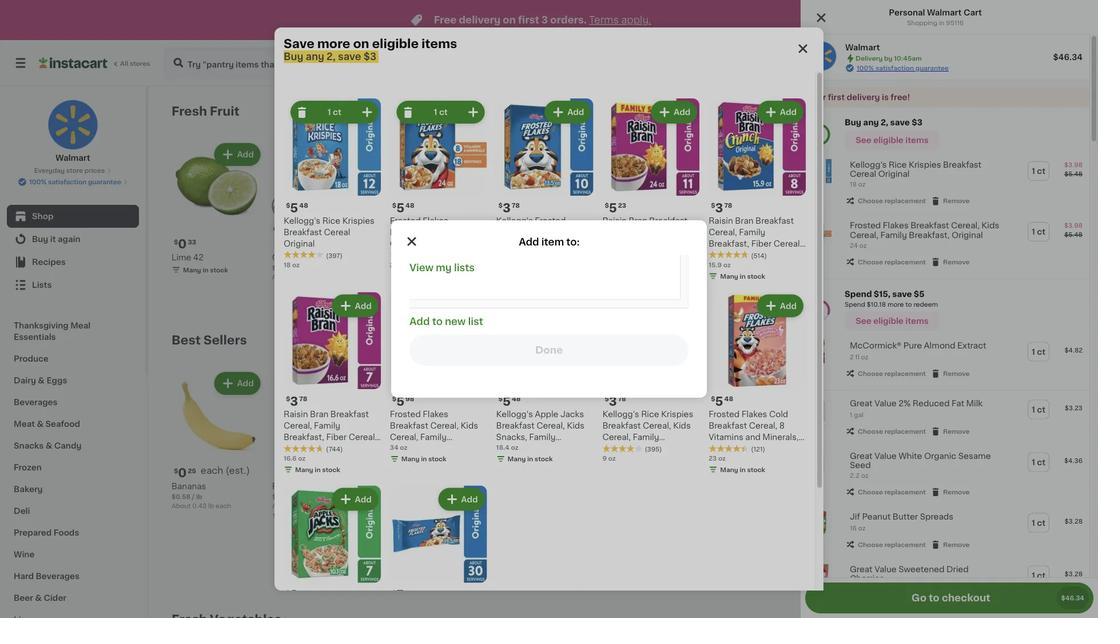 Task type: describe. For each thing, give the bounding box(es) containing it.
oz inside frosted flakes breakfast cereal, kids cereal, family breakfast, original 24 oz
[[860, 242, 867, 248]]

/ right "$2.18"
[[391, 276, 394, 282]]

0 for roma tomato
[[279, 467, 287, 479]]

each right 0.53
[[1020, 274, 1036, 280]]

pure
[[904, 341, 923, 349]]

24 oz
[[390, 261, 407, 268]]

bananas inside 'bananas $0.58 / lb about 0.43 lb each'
[[172, 482, 206, 490]]

1 ct button for jif peanut butter spreads
[[1029, 514, 1050, 532]]

each (est.) for bananas
[[201, 466, 250, 475]]

many in stock up package at the left top of page
[[402, 273, 447, 279]]

breakfast inside the kellogg's rice krispies breakfast cereal original 18 oz
[[944, 161, 982, 169]]

6 for $ 6 pom wonderful ready-to-eat pomegranate arils 8 oz
[[882, 238, 890, 250]]

save more on eligible items buy any 2, save $3
[[284, 37, 457, 62]]

$ inside $ 0 33
[[174, 239, 178, 245]]

12 for package
[[674, 265, 681, 271]]

shop link
[[7, 205, 139, 228]]

/ left package at the left top of page
[[416, 285, 419, 291]]

1 horizontal spatial first
[[829, 93, 845, 101]]

breakfast, inside frosted flakes breakfast cereal, kids cereal, family breakfast, original 24 oz
[[910, 231, 950, 239]]

personal walmart cart shopping in 95116
[[890, 9, 983, 26]]

about inside "sun harvest seedless red grapes $2.18 / lb about 2.23 lb / package"
[[373, 285, 392, 291]]

1 vertical spatial $46.34
[[1062, 595, 1085, 601]]

0 horizontal spatial walmart
[[56, 154, 90, 162]]

kellogg's for kellogg's rice krispies breakfast cereal, kids cereal, family breakfast, original
[[603, 410, 640, 418]]

kids inside frosted flakes breakfast cereal, kids cereal, family breakfast, original 24 oz
[[982, 222, 1000, 230]]

thomas'
[[473, 482, 508, 490]]

everyday store prices link
[[34, 166, 112, 175]]

great value sweetened dried cherries
[[850, 565, 969, 582]]

save inside save more on eligible items buy any 2, save $3
[[338, 52, 362, 62]]

your
[[808, 93, 827, 101]]

increment quantity of frosted flakes breakfast cereal, kids cereal, family breakfast, original image
[[467, 105, 481, 119]]

great value sweetened dried cherries image
[[808, 563, 832, 588]]

beer & cider
[[14, 594, 66, 602]]

all stores
[[120, 60, 150, 67]]

sun
[[373, 253, 388, 261]]

all
[[120, 60, 128, 67]]

meat & seafood
[[14, 420, 80, 428]]

product group containing kellogg's rice krispies breakfast cereal original
[[801, 152, 1090, 213]]

wonderful inside 'pom wonderful ready-to-eat pomegranate arils'
[[495, 253, 537, 261]]

go to checkout
[[912, 593, 991, 603]]

$0.58
[[172, 493, 191, 500]]

& for snacks
[[46, 442, 52, 450]]

18.4 oz
[[497, 444, 519, 451]]

great value grade aa cage free large white eggs 18 oz
[[373, 482, 459, 523]]

buy inside save more on eligible items buy any 2, save $3
[[284, 52, 304, 62]]

1 horizontal spatial 10:45am
[[978, 59, 1016, 67]]

each inside 'bananas $0.58 / lb about 0.43 lb each'
[[216, 503, 231, 509]]

seed
[[850, 461, 871, 469]]

34
[[390, 444, 399, 451]]

ct for great value white organic sesame seed image
[[1038, 458, 1046, 466]]

mccormick® pure almond extract 2 fl oz
[[850, 341, 987, 360]]

oz right 16.6 at the bottom
[[298, 455, 306, 461]]

100% satisfaction guarantee inside 'button'
[[29, 179, 121, 185]]

buy any 2, save $3 dialog
[[275, 27, 824, 618]]

beer
[[14, 594, 33, 602]]

jif peanut butter spreads 16 oz
[[850, 513, 954, 531]]

1 ct button for great value 2% reduced fat milk
[[1029, 400, 1050, 419]]

ct for mccormick® pure almond extract icon
[[1038, 348, 1046, 356]]

lb up 0.43
[[196, 493, 202, 500]]

many in stock down (121)
[[721, 467, 766, 473]]

rice for 5
[[323, 217, 341, 225]]

many in stock down (5.29k)
[[987, 527, 1033, 533]]

container
[[692, 265, 723, 271]]

stock inside 'jumbo cantaloupe many in stock'
[[813, 267, 831, 273]]

frosted flakes breakfast cereal, kids cereal, family breakfast, original button
[[850, 221, 1002, 239]]

produce link
[[7, 348, 139, 370]]

product group containing 1
[[272, 141, 364, 281]]

choose for 18
[[858, 198, 884, 204]]

$4.82
[[1065, 347, 1083, 353]]

raisin for (744)
[[284, 410, 308, 418]]

each (est.) for organic bananas
[[299, 237, 348, 246]]

walmart logo image
[[48, 100, 98, 150]]

lime
[[172, 253, 191, 261]]

1 ct for great value white organic sesame seed
[[1032, 458, 1046, 466]]

mccormick®
[[850, 341, 902, 349]]

oz inside great value white organic sesame seed 2.2 oz
[[862, 472, 869, 478]]

product group containing each (est.)
[[976, 141, 1067, 295]]

krispies inside the kellogg's rice krispies breakfast cereal original 18 oz
[[909, 161, 942, 169]]

original inside kellogg's rice krispies breakfast cereal, kids cereal, family breakfast, original
[[646, 445, 677, 453]]

$ inside $ 6
[[576, 239, 580, 245]]

see for 1st see eligible items button from the top of the page
[[856, 136, 872, 144]]

0 left 33
[[178, 238, 187, 250]]

1 horizontal spatial satisfaction
[[876, 65, 915, 71]]

family inside kellogg's rice krispies breakfast cereal, kids cereal, family breakfast, original
[[633, 433, 660, 441]]

lb right 0.22
[[309, 503, 314, 509]]

0 vertical spatial beverages
[[14, 398, 58, 406]]

harvest
[[390, 253, 422, 261]]

sesame
[[959, 452, 992, 460]]

see for 1st see eligible items button from the bottom
[[856, 317, 872, 325]]

view for 1
[[935, 107, 955, 115]]

ct for jif peanut butter spreads image
[[1038, 519, 1046, 527]]

2, inside save more on eligible items buy any 2, save $3
[[327, 52, 336, 62]]

1 horizontal spatial walmart
[[846, 43, 881, 52]]

promotion-wrapper element containing buy any 2, save $3
[[801, 108, 1090, 279]]

raisin for (514)
[[709, 217, 734, 225]]

beef
[[875, 482, 894, 490]]

eligible for 1st see eligible items button from the bottom
[[874, 317, 904, 325]]

2 spend from the top
[[845, 301, 866, 307]]

9 oz
[[603, 455, 616, 461]]

many in stock down 34 oz
[[402, 456, 447, 462]]

$ 3 78 for (395)
[[605, 395, 627, 407]]

choose for family
[[858, 259, 884, 265]]

1 vertical spatial beverages
[[36, 572, 80, 580]]

breakfast inside kellogg's apple jacks breakfast cereal, kids snacks, family breakfast, original
[[497, 422, 535, 430]]

(est.) for organic bananas
[[324, 237, 348, 246]]

great value sweetened dried cherries button
[[850, 565, 1002, 583]]

$3 inside save more on eligible items buy any 2, save $3
[[364, 52, 377, 62]]

pomegranate inside 'pom wonderful ready-to-eat pomegranate arils'
[[473, 276, 527, 284]]

2, inside promotion-wrapper element
[[881, 118, 889, 126]]

$5.48 for frosted flakes breakfast cereal, kids cereal, family breakfast, original
[[1065, 232, 1083, 238]]

raspberries package 12 oz container
[[674, 253, 759, 271]]

raisin bran breakfast cereal, family breakfast, fiber cereal, original for (514)
[[709, 217, 803, 259]]

great for great value grade aa cage free large white eggs 18 oz
[[373, 482, 395, 490]]

$1.44 each (estimated) element
[[272, 237, 364, 252]]

pom inside $ 6 pom wonderful ready-to-eat pomegranate arils 8 oz
[[875, 253, 896, 261]]

choose replacement for family
[[858, 259, 927, 265]]

any inside save more on eligible items buy any 2, save $3
[[306, 52, 324, 62]]

mccormick® pure almond extract image
[[808, 340, 832, 364]]

78 for (395)
[[618, 396, 627, 402]]

great value white organic sesame seed image
[[808, 450, 832, 474]]

everyday store prices
[[34, 167, 105, 174]]

1 horizontal spatial raisin bran breakfast cereal, family breakfast, fiber cereal, original
[[603, 217, 696, 259]]

eligible for 1st see eligible items button from the top of the page
[[874, 136, 904, 144]]

& for beer
[[35, 594, 42, 602]]

package
[[725, 253, 759, 261]]

view for 0
[[935, 336, 955, 344]]

frozen
[[14, 464, 42, 472]]

on for first
[[503, 15, 516, 25]]

frosted up /pkg
[[390, 217, 421, 225]]

tomato
[[298, 482, 328, 490]]

$3.28 for great value sweetened dried cherries icon
[[1065, 571, 1083, 577]]

breakfast inside kellogg's rice krispies breakfast cereal, kids cereal, family breakfast, original
[[603, 422, 641, 430]]

choose for oz
[[858, 370, 884, 377]]

free!
[[891, 93, 911, 101]]

kellogg's for kellogg's rice krispies breakfast cereal original 18 oz
[[850, 161, 887, 169]]

1 see eligible items button from the top
[[845, 130, 940, 150]]

48 for kellogg's rice krispies breakfast cereal original
[[299, 202, 308, 208]]

many in stock down the 18.4 oz
[[508, 456, 553, 462]]

go
[[912, 593, 927, 603]]

increment quantity of kellogg's rice krispies breakfast cereal original image
[[360, 105, 374, 119]]

oz inside the kellogg's rice krispies breakfast cereal original 18 oz
[[859, 181, 866, 188]]

1 vertical spatial 23
[[709, 455, 717, 461]]

lime 42
[[172, 253, 204, 261]]

best
[[172, 334, 201, 346]]

choose for 1
[[858, 428, 884, 434]]

$ 5 48 for kellogg's apple jacks breakfast cereal, kids snacks, family breakfast, original
[[499, 395, 521, 407]]

thomas' original english muffins 6 ct
[[473, 482, 541, 511]]

fl inside great value purified drinking water 40 x 16.9 fl oz
[[805, 505, 810, 511]]

kids inside kellogg's rice krispies breakfast cereal, kids cereal, family breakfast, original
[[674, 422, 691, 430]]

(est.) for roma tomato
[[326, 466, 351, 475]]

krispies for 3
[[662, 410, 694, 418]]

recipes
[[32, 258, 66, 266]]

16.6 oz
[[284, 455, 306, 461]]

walmart link
[[48, 100, 98, 164]]

great value 2% reduced fat milk button
[[850, 399, 983, 408]]

1 horizontal spatial delivery
[[847, 93, 881, 101]]

1 vertical spatial save
[[891, 118, 911, 126]]

33
[[188, 239, 196, 245]]

1 ct for kellogg's rice krispies breakfast cereal original
[[1032, 167, 1046, 175]]

spreads
[[921, 513, 954, 521]]

ground,
[[926, 482, 959, 490]]

many in stock down thomas' original english muffins 6 ct
[[485, 516, 530, 523]]

0 horizontal spatial delivery
[[856, 55, 883, 62]]

kids inside kellogg's apple jacks breakfast cereal, kids snacks, family breakfast, original
[[567, 422, 585, 430]]

$4.28 element
[[473, 237, 565, 252]]

frosted down "$ 5 98"
[[390, 410, 421, 418]]

beef chuck, ground, 80%/20%
[[875, 482, 959, 502]]

1 horizontal spatial delivery
[[926, 59, 962, 67]]

great value 2% reduced fat milk image
[[808, 397, 832, 421]]

6 choose from the top
[[858, 541, 884, 548]]

any inside promotion-wrapper element
[[864, 118, 879, 126]]

1 inside great value 2% reduced fat milk 1 gal
[[850, 411, 853, 418]]

frosted flakes breakfast cereal, kids cereal, family breakfast, original for $ 5 48
[[390, 217, 479, 259]]

items inside save more on eligible items buy any 2, save $3
[[422, 37, 457, 50]]

1 horizontal spatial by
[[965, 59, 976, 67]]

prices
[[85, 167, 105, 174]]

product group containing thomas' original english muffins
[[473, 370, 565, 537]]

ct inside thomas' original english muffins 6 ct
[[479, 505, 486, 511]]

2%
[[899, 399, 911, 407]]

$5.48 for kellogg's rice krispies breakfast cereal original
[[1065, 171, 1083, 177]]

oz up $22.18 element
[[719, 455, 726, 461]]

eggs inside dairy & eggs link
[[47, 377, 67, 385]]

48 for frosted flakes breakfast cereal, kids cereal, family breakfast, original
[[406, 202, 415, 208]]

jif peanut butter spreads image
[[808, 511, 832, 535]]

frosted flakes breakfast cereal, kids cereal, family breakfast, original for $ 5 98
[[390, 410, 479, 453]]

deli
[[14, 507, 30, 515]]

guarantee inside 'button'
[[88, 179, 121, 185]]

breakfast up /pkg
[[390, 228, 429, 236]]

oz right 15.9 at right
[[724, 261, 731, 268]]

candy
[[54, 442, 82, 450]]

44
[[285, 239, 294, 245]]

cereal for kellogg's rice krispies breakfast cereal original
[[324, 228, 351, 236]]

item carousel region containing best sellers
[[172, 329, 1067, 599]]

23 inside $ 5 23
[[619, 202, 627, 208]]

frosted flakes cold breakfast cereal, 8 vitamins and minerals, kids snacks
[[709, 410, 799, 453]]

$ 0 33
[[174, 238, 196, 250]]

many in stock up tomato
[[295, 466, 340, 473]]

/ inside organic bananas $0.72 / lb about 2.0 lb each
[[291, 265, 294, 271]]

fruit
[[210, 105, 240, 117]]

walmart inside personal walmart cart shopping in 95116
[[928, 9, 962, 17]]

save inside the spend $15, save $5 spend $10.18 more to redeem
[[893, 290, 913, 298]]

7
[[397, 589, 404, 601]]

kellogg's for kellogg's apple jacks breakfast cereal, kids snacks, family breakfast, original
[[497, 410, 533, 418]]

frosted flakes breakfast cereal, kids cereal, family breakfast, original image
[[808, 220, 832, 244]]

1 horizontal spatial fiber
[[646, 240, 666, 248]]

(744)
[[326, 446, 343, 452]]

to- inside $ 6 pom wonderful ready-to-eat pomegranate arils 8 oz
[[905, 265, 917, 273]]

lb right 0.43
[[208, 503, 214, 509]]

view inside list_add_items dialog
[[410, 263, 434, 273]]

$ inside $ 5 23
[[605, 202, 609, 208]]

add to new list link
[[410, 317, 484, 327]]

limited time offer region
[[0, 0, 1065, 40]]

kellogg's rice krispies breakfast cereal, kids cereal, family breakfast, original
[[603, 410, 694, 453]]

promotion-wrapper element containing spend $15, save $5
[[801, 279, 1090, 391]]

items for 1st see eligible items button from the top of the page
[[906, 136, 929, 144]]

remove frosted flakes breakfast cereal, kids cereal, family breakfast, original image
[[402, 105, 415, 119]]

lb right 2.0
[[305, 274, 310, 280]]

value for white
[[875, 452, 897, 460]]

remove button for spreads
[[931, 539, 970, 550]]

about inside roma tomato $1.27 / lb about 0.22 lb each
[[272, 503, 291, 509]]

pom wonderful ready-to-eat pomegranate arils
[[473, 253, 547, 284]]

rice for 3
[[642, 410, 660, 418]]

white inside 'great value grade aa cage free large white eggs 18 oz'
[[373, 505, 396, 513]]

about left 0.53
[[976, 274, 995, 280]]

remove kellogg's rice krispies breakfast cereal original image
[[295, 105, 309, 119]]

oz right 34
[[400, 444, 408, 451]]

6 inside thomas' original english muffins 6 ct
[[473, 505, 478, 511]]

choose replacement for 18
[[858, 198, 927, 204]]

purified
[[823, 482, 855, 490]]

each up about 0.53 lb each in the right of the page
[[1000, 237, 1023, 246]]

breakfast inside 'frosted flakes cold breakfast cereal, 8 vitamins and minerals, kids snacks'
[[709, 422, 748, 430]]

all stores link
[[39, 47, 151, 79]]

each right 44
[[299, 237, 321, 246]]

lb up 0.22
[[294, 493, 300, 500]]

$4.86 per package (estimated) element
[[373, 237, 464, 252]]

all for 1
[[957, 107, 966, 115]]

bran for (514)
[[736, 217, 754, 225]]

lists
[[454, 263, 475, 273]]

bakery link
[[7, 478, 139, 500]]

pomegranate inside $ 6 pom wonderful ready-to-eat pomegranate arils 8 oz
[[875, 276, 930, 284]]

cold
[[770, 410, 789, 418]]

lb up 2.0
[[296, 265, 302, 271]]

$ inside $ 0 28
[[275, 468, 279, 474]]

3 inside the limited time offer region
[[542, 15, 548, 25]]

choose replacement for oz
[[858, 370, 927, 377]]

lb right the 2.23
[[409, 285, 415, 291]]

1 horizontal spatial 100% satisfaction guarantee
[[857, 65, 949, 71]]

many in stock down "container"
[[686, 276, 731, 282]]

ready- inside 'pom wonderful ready-to-eat pomegranate arils'
[[473, 265, 503, 273]]

48 for kellogg's apple jacks breakfast cereal, kids snacks, family breakfast, original
[[512, 396, 521, 402]]

kids inside 'frosted flakes cold breakfast cereal, 8 vitamins and minerals, kids snacks'
[[709, 445, 727, 453]]

wonderful inside $ 6 pom wonderful ready-to-eat pomegranate arils 8 oz
[[898, 253, 939, 261]]

frosted inside 'frosted flakes cold breakfast cereal, 8 vitamins and minerals, kids snacks'
[[709, 410, 740, 418]]

breakfast, inside kellogg's apple jacks breakfast cereal, kids snacks, family breakfast, original
[[497, 445, 537, 453]]

your first delivery is free!
[[808, 93, 911, 101]]

0 vertical spatial $46.34
[[1054, 53, 1083, 61]]

product group containing 7
[[390, 486, 487, 618]]

flakes inside kellogg's frosted flakes original
[[497, 228, 522, 236]]

oz down snacks,
[[511, 444, 519, 451]]

1237 east saint james street
[[766, 59, 894, 67]]

breakfast inside kellogg's rice krispies breakfast cereal original
[[284, 228, 322, 236]]

ct for the kellogg's rice krispies breakfast cereal original icon
[[1038, 167, 1046, 175]]

(5.29k)
[[1018, 506, 1042, 513]]

free inside the limited time offer region
[[434, 15, 457, 25]]

prepared foods link
[[7, 522, 139, 544]]

choose replacement button for oz
[[846, 368, 927, 379]]

breakfast up (744)
[[331, 410, 369, 418]]

product group containing mccormick® pure almond extract
[[801, 333, 1090, 385]]

$ 1 44
[[275, 238, 294, 250]]

original inside kellogg's frosted flakes original
[[524, 228, 555, 236]]

cereal for kellogg's rice krispies breakfast cereal original 18 oz
[[850, 170, 877, 178]]

$ 5 48 for kellogg's rice krispies breakfast cereal original
[[286, 202, 308, 214]]

roma
[[272, 482, 296, 490]]

16.6
[[284, 455, 297, 461]]

choose replacement button for 18
[[846, 196, 927, 206]]

breakfast up $ 3 12
[[756, 217, 794, 225]]

cereal, inside kellogg's apple jacks breakfast cereal, kids snacks, family breakfast, original
[[537, 422, 565, 430]]

$ inside "$ 5 98"
[[392, 396, 397, 402]]

great for great value white organic sesame seed 2.2 oz
[[850, 452, 873, 460]]

(514)
[[752, 252, 767, 259]]

many in stock down '42'
[[183, 267, 228, 273]]

more inside the spend $15, save $5 spend $10.18 more to redeem
[[888, 301, 905, 307]]

to inside the spend $15, save $5 spend $10.18 more to redeem
[[906, 301, 913, 307]]

kellogg's for kellogg's rice krispies breakfast cereal original
[[284, 217, 321, 225]]

$1.27
[[272, 493, 289, 500]]

18 inside the kellogg's rice krispies breakfast cereal original 18 oz
[[850, 181, 857, 188]]

meal
[[70, 322, 91, 330]]

6 choose replacement from the top
[[858, 541, 927, 548]]

recipes link
[[7, 251, 139, 274]]

see eligible items for 1st see eligible items button from the bottom
[[856, 317, 929, 325]]

$ 3 78 for (744)
[[286, 395, 307, 407]]

$ inside $ 0 25
[[174, 468, 178, 474]]

remove button for cereal,
[[931, 257, 970, 267]]

$0.25 each (estimated) element
[[172, 466, 263, 481]]

original inside the kellogg's rice krispies breakfast cereal original 18 oz
[[879, 170, 910, 178]]

fl inside mccormick® pure almond extract 2 fl oz
[[856, 354, 860, 360]]

breakfast up 34 oz
[[390, 422, 429, 430]]



Task type: vqa. For each thing, say whether or not it's contained in the screenshot.


Task type: locate. For each thing, give the bounding box(es) containing it.
5 1 ct button from the top
[[1029, 453, 1050, 471]]

see
[[856, 136, 872, 144], [856, 317, 872, 325]]

oz inside $ 6 pom wonderful ready-to-eat pomegranate arils 8 oz
[[881, 287, 889, 294]]

2 pom from the left
[[875, 253, 896, 261]]

2 wonderful from the left
[[898, 253, 939, 261]]

1 choose replacement button from the top
[[846, 196, 927, 206]]

24 down harvest
[[390, 261, 398, 268]]

value inside great value sweetened dried cherries
[[875, 565, 897, 573]]

1 ct for frosted flakes breakfast cereal, kids cereal, family breakfast, original
[[1032, 228, 1046, 236]]

(est.) inside "$1.51 each (estimated)" element
[[1025, 237, 1050, 246]]

bran for (744)
[[310, 410, 329, 418]]

1 pom from the left
[[473, 253, 493, 261]]

1 horizontal spatial bran
[[629, 217, 648, 225]]

1 vertical spatial cereal
[[324, 228, 351, 236]]

0 horizontal spatial eat
[[515, 265, 528, 273]]

1 horizontal spatial arils
[[932, 276, 949, 284]]

$ 5 48 for frosted flakes breakfast cereal, kids cereal, family breakfast, original
[[392, 202, 415, 214]]

$1.51 each (estimated) element
[[976, 237, 1067, 252]]

2 $3.28 from the top
[[1065, 571, 1083, 577]]

$ 0 25
[[174, 467, 196, 479]]

items for 1st see eligible items button from the bottom
[[906, 317, 929, 325]]

2 horizontal spatial bran
[[736, 217, 754, 225]]

1 to- from the left
[[503, 265, 515, 273]]

flakes
[[423, 217, 449, 225], [884, 222, 909, 230], [497, 228, 522, 236], [423, 410, 449, 418], [742, 410, 768, 418]]

1237
[[766, 59, 786, 67]]

many in stock down 0.22
[[284, 514, 329, 520]]

value up beef
[[875, 452, 897, 460]]

3 product group from the top
[[801, 333, 1090, 385]]

2 see from the top
[[856, 317, 872, 325]]

pom inside 'pom wonderful ready-to-eat pomegranate arils'
[[473, 253, 493, 261]]

to for add to new list
[[432, 317, 443, 327]]

6 replacement from the top
[[885, 541, 927, 548]]

0 vertical spatial satisfaction
[[876, 65, 915, 71]]

1 see from the top
[[856, 136, 872, 144]]

remove up frosted flakes breakfast cereal, kids cereal, family breakfast, original button
[[944, 198, 970, 204]]

1 ct
[[328, 108, 342, 116], [434, 108, 448, 116], [1032, 167, 1046, 175], [1032, 228, 1046, 236], [1032, 348, 1046, 356], [1032, 405, 1046, 413], [1032, 458, 1046, 466], [1032, 519, 1046, 527], [1032, 571, 1046, 580]]

raisin bran breakfast cereal, family breakfast, fiber cereal, original for (744)
[[284, 410, 377, 453]]

choose replacement for 1
[[858, 428, 927, 434]]

/ inside 'bananas $0.58 / lb about 0.43 lb each'
[[192, 493, 195, 500]]

first inside the limited time offer region
[[518, 15, 540, 25]]

1 vertical spatial white
[[373, 505, 396, 513]]

kellogg's up snacks,
[[497, 410, 533, 418]]

2 arils from the left
[[932, 276, 949, 284]]

2 vertical spatial save
[[893, 290, 913, 298]]

kellogg's rice krispies breakfast cereal original image
[[808, 159, 832, 183]]

cereal, inside 'frosted flakes cold breakfast cereal, 8 vitamins and minerals, kids snacks'
[[750, 422, 778, 430]]

2 product group from the top
[[801, 213, 1090, 274]]

(est.) up (397)
[[324, 237, 348, 246]]

24 inside buy any 2, save $3 dialog
[[390, 261, 398, 268]]

0 vertical spatial free
[[434, 15, 457, 25]]

0 vertical spatial 12
[[1057, 59, 1065, 67]]

3 replacement from the top
[[885, 370, 927, 377]]

satisfaction up free!
[[876, 65, 915, 71]]

2 remove button from the top
[[931, 257, 970, 267]]

value inside great value white organic sesame seed 2.2 oz
[[875, 452, 897, 460]]

all left (30+)
[[957, 336, 967, 344]]

see eligible items button down the spend $15, save $5 spend $10.18 more to redeem on the right top of the page
[[845, 311, 940, 330]]

remove for organic
[[944, 489, 970, 495]]

many in stock down package
[[721, 273, 766, 279]]

butter
[[893, 513, 919, 521]]

5 choose from the top
[[858, 489, 884, 495]]

oz right the kellogg's rice krispies breakfast cereal original icon
[[859, 181, 866, 188]]

great
[[850, 399, 873, 407], [850, 452, 873, 460], [775, 482, 798, 490], [373, 482, 395, 490], [850, 565, 873, 573]]

replacement down frosted flakes breakfast cereal, kids cereal, family breakfast, original 24 oz
[[885, 259, 927, 265]]

4 choose replacement from the top
[[858, 428, 927, 434]]

breakfast, inside kellogg's rice krispies breakfast cereal, kids cereal, family breakfast, original
[[603, 445, 643, 453]]

18.4
[[497, 444, 510, 451]]

breakfast inside frosted flakes breakfast cereal, kids cereal, family breakfast, original 24 oz
[[911, 222, 950, 230]]

$ 3 78 for (1.03k)
[[499, 202, 520, 214]]

0 vertical spatial delivery
[[459, 15, 501, 25]]

ready- down "$4.28" element
[[473, 265, 503, 273]]

more
[[317, 37, 351, 50], [888, 301, 905, 307]]

value for grade
[[397, 482, 419, 490]]

3 1 ct button from the top
[[1029, 342, 1050, 361]]

any
[[306, 52, 324, 62], [864, 118, 879, 126]]

5 remove from the top
[[944, 489, 970, 495]]

frozen link
[[7, 457, 139, 478]]

choose replacement down the kellogg's rice krispies breakfast cereal original 18 oz
[[858, 198, 927, 204]]

2 all from the top
[[957, 336, 967, 344]]

3 choose replacement button from the top
[[846, 368, 927, 379]]

5 choose replacement button from the top
[[846, 487, 927, 497]]

choose for 2.2
[[858, 489, 884, 495]]

100% satisfaction guarantee button
[[18, 175, 128, 187]]

(395)
[[645, 446, 662, 452]]

ct for great value sweetened dried cherries icon
[[1038, 571, 1046, 580]]

essentials
[[14, 333, 56, 341]]

0 horizontal spatial 6
[[473, 505, 478, 511]]

0 vertical spatial see eligible items
[[856, 136, 929, 144]]

2 vertical spatial eligible
[[874, 317, 904, 325]]

2 vertical spatial 18
[[373, 516, 380, 523]]

0 horizontal spatial any
[[306, 52, 324, 62]]

free inside 'great value grade aa cage free large white eggs 18 oz'
[[396, 494, 414, 502]]

kids
[[982, 222, 1000, 230], [461, 228, 479, 236], [461, 422, 479, 430], [674, 422, 691, 430], [567, 422, 585, 430], [709, 445, 727, 453]]

1 horizontal spatial snacks
[[729, 445, 758, 453]]

raisin down $ 5 23
[[603, 217, 627, 225]]

product group containing great value white organic sesame seed
[[801, 443, 1090, 504]]

satisfaction down everyday store prices
[[48, 179, 87, 185]]

kellogg's inside kellogg's rice krispies breakfast cereal, kids cereal, family breakfast, original
[[603, 410, 640, 418]]

(est.) inside 4 86 /pkg (est.)
[[425, 237, 449, 246]]

raisin up 16.6 oz
[[284, 410, 308, 418]]

1 vertical spatial 18
[[284, 261, 291, 268]]

0 horizontal spatial ready-
[[473, 265, 503, 273]]

$ 3 78 for (514)
[[712, 202, 733, 214]]

product group containing jif peanut butter spreads
[[801, 504, 1090, 557]]

beverages
[[14, 398, 58, 406], [36, 572, 80, 580]]

0 vertical spatial 2,
[[327, 52, 336, 62]]

eggs up beverages link
[[47, 377, 67, 385]]

0 horizontal spatial eggs
[[47, 377, 67, 385]]

choose replacement button
[[846, 196, 927, 206], [846, 257, 927, 267], [846, 368, 927, 379], [846, 426, 927, 436], [846, 487, 927, 497], [846, 539, 927, 550]]

first left orders.
[[518, 15, 540, 25]]

1237 east saint james street button
[[748, 47, 894, 79]]

oz down harvest
[[400, 261, 407, 268]]

replacement for butter
[[885, 541, 927, 548]]

bananas inside organic bananas $0.72 / lb about 2.0 lb each
[[306, 253, 341, 261]]

choose replacement for 2.2
[[858, 489, 927, 495]]

$ 6
[[576, 238, 589, 250]]

buy
[[284, 52, 304, 62], [845, 118, 862, 126], [32, 235, 48, 243]]

many inside 'jumbo cantaloupe many in stock'
[[786, 267, 804, 273]]

krispies inside kellogg's rice krispies breakfast cereal, kids cereal, family breakfast, original
[[662, 410, 694, 418]]

12 inside 'raspberries package 12 oz container'
[[674, 265, 681, 271]]

2 see eligible items button from the top
[[845, 311, 940, 330]]

$3
[[364, 52, 377, 62], [912, 118, 923, 126]]

2 item carousel region from the top
[[172, 329, 1067, 599]]

1 ct for jif peanut butter spreads
[[1032, 519, 1046, 527]]

$ 7 13
[[392, 589, 412, 601]]

1 $3.98 $5.48 from the top
[[1065, 162, 1083, 177]]

0 horizontal spatial first
[[518, 15, 540, 25]]

choose replacement button up $15,
[[846, 257, 927, 267]]

eat down "$4.28" element
[[515, 265, 528, 273]]

cereal right the kellogg's rice krispies breakfast cereal original icon
[[850, 170, 877, 178]]

pom up $15,
[[875, 253, 896, 261]]

mccormick® pure almond extract button
[[850, 341, 987, 350]]

eligible inside save more on eligible items buy any 2, save $3
[[372, 37, 419, 50]]

(40+)
[[968, 107, 991, 115]]

100% satisfaction guarantee link
[[857, 64, 949, 73]]

to- inside 'pom wonderful ready-to-eat pomegranate arils'
[[503, 265, 515, 273]]

see eligible items button down buy any 2, save $3
[[845, 130, 940, 150]]

$ 6 pom wonderful ready-to-eat pomegranate arils 8 oz
[[875, 238, 949, 294]]

2 see eligible items from the top
[[856, 317, 929, 325]]

breakfast up raspberries
[[650, 217, 688, 225]]

frosted inside frosted flakes breakfast cereal, kids cereal, family breakfast, original 24 oz
[[850, 222, 882, 230]]

remove button for organic
[[931, 487, 970, 497]]

3
[[542, 15, 548, 25], [503, 202, 511, 214], [716, 202, 724, 214], [781, 238, 789, 250], [290, 395, 298, 407], [609, 395, 617, 407], [290, 589, 298, 601]]

1 ct button for great value white organic sesame seed
[[1029, 453, 1050, 471]]

6 choose replacement button from the top
[[846, 539, 927, 550]]

remove up spreads
[[944, 489, 970, 495]]

0 horizontal spatial 100%
[[29, 179, 47, 185]]

78 for (514)
[[725, 202, 733, 208]]

item carousel region containing fresh fruit
[[172, 100, 1067, 319]]

24 inside frosted flakes breakfast cereal, kids cereal, family breakfast, original 24 oz
[[850, 242, 858, 248]]

1 vertical spatial krispies
[[343, 217, 375, 225]]

delivery by 10:45am link
[[907, 56, 1016, 70]]

(est.) inside $1.44 each (estimated) element
[[324, 237, 348, 246]]

value for purified
[[800, 482, 821, 490]]

1 eat from the left
[[515, 265, 528, 273]]

& inside meat & seafood link
[[37, 420, 44, 428]]

choose replacement up jif peanut butter spreads button
[[858, 489, 927, 495]]

snacks down and in the right bottom of the page
[[729, 445, 758, 453]]

$3.98 $5.48 for kellogg's rice krispies breakfast cereal original
[[1065, 162, 1083, 177]]

delivery inside the limited time offer region
[[459, 15, 501, 25]]

9
[[603, 455, 607, 461]]

original inside kellogg's rice krispies breakfast cereal original
[[284, 240, 315, 248]]

buy for buy any 2, save $3
[[845, 118, 862, 126]]

8 inside $ 6 pom wonderful ready-to-eat pomegranate arils 8 oz
[[875, 287, 880, 294]]

18 down the cage
[[373, 516, 380, 523]]

new
[[445, 317, 466, 327]]

remove button for breakfast
[[931, 196, 970, 206]]

ct
[[333, 108, 342, 116], [439, 108, 448, 116], [1038, 167, 1046, 175], [1038, 228, 1046, 236], [1038, 348, 1046, 356], [1038, 405, 1046, 413], [1038, 458, 1046, 466], [479, 505, 486, 511], [1038, 519, 1046, 527], [1038, 571, 1046, 580]]

/ right $1.27
[[290, 493, 293, 500]]

1 vertical spatial 8
[[780, 422, 785, 430]]

great for great value 2% reduced fat milk 1 gal
[[850, 399, 873, 407]]

$3.98 for frosted flakes breakfast cereal, kids cereal, family breakfast, original
[[1065, 222, 1083, 229]]

remove up the fat
[[944, 370, 970, 377]]

$0.28 each (estimated) element
[[272, 466, 364, 481]]

$22.18 element
[[674, 466, 766, 481]]

satisfaction inside 'button'
[[48, 179, 87, 185]]

0 horizontal spatial on
[[353, 37, 369, 50]]

original inside frosted flakes breakfast cereal, kids cereal, family breakfast, original 24 oz
[[952, 231, 984, 239]]

100% inside 100% satisfaction guarantee link
[[857, 65, 875, 71]]

1 horizontal spatial fl
[[856, 354, 860, 360]]

breakfast up $ 6 pom wonderful ready-to-eat pomegranate arils 8 oz
[[911, 222, 950, 230]]

0 vertical spatial bananas
[[306, 253, 341, 261]]

meat
[[14, 420, 35, 428]]

48 up kellogg's rice krispies breakfast cereal original
[[299, 202, 308, 208]]

2 1 ct button from the top
[[1029, 223, 1050, 241]]

great inside 'great value grade aa cage free large white eggs 18 oz'
[[373, 482, 395, 490]]

18 inside 'great value grade aa cage free large white eggs 18 oz'
[[373, 516, 380, 523]]

3 choose from the top
[[858, 370, 884, 377]]

6 product group from the top
[[801, 504, 1090, 557]]

1 choose replacement from the top
[[858, 198, 927, 204]]

1 see eligible items from the top
[[856, 136, 929, 144]]

kellogg's up 44
[[284, 217, 321, 225]]

each (est.) inside $0.25 each (estimated) element
[[201, 466, 250, 475]]

kellogg's apple jacks breakfast cereal, kids snacks, family breakfast, original
[[497, 410, 585, 453]]

4 choose from the top
[[858, 428, 884, 434]]

2 vertical spatial view
[[935, 336, 955, 344]]

(est.) up about 0.53 lb each in the right of the page
[[1025, 237, 1050, 246]]

to:
[[567, 237, 580, 247]]

produce
[[14, 355, 49, 363]]

to right go
[[929, 593, 940, 603]]

remove for cereal,
[[944, 259, 970, 265]]

bakery
[[14, 485, 43, 493]]

jacks
[[561, 410, 584, 418]]

value up water
[[800, 482, 821, 490]]

to left redeem
[[906, 301, 913, 307]]

about down $0.58
[[172, 503, 191, 509]]

1 ready- from the left
[[473, 265, 503, 273]]

1 $3.98 from the top
[[1065, 162, 1083, 168]]

0 vertical spatial rice
[[889, 161, 907, 169]]

family inside frosted flakes breakfast cereal, kids cereal, family breakfast, original 24 oz
[[881, 231, 908, 239]]

view down harvest
[[410, 263, 434, 273]]

1 vertical spatial $3.98
[[1065, 222, 1083, 229]]

oz up 2.0
[[292, 261, 300, 268]]

$ 5 48
[[286, 202, 308, 214], [392, 202, 415, 214], [499, 395, 521, 407], [712, 395, 734, 407]]

deli link
[[7, 500, 139, 522]]

1 vertical spatial any
[[864, 118, 879, 126]]

store
[[66, 167, 83, 174]]

1 vertical spatial rice
[[323, 217, 341, 225]]

1 frosted flakes breakfast cereal, kids cereal, family breakfast, original from the top
[[390, 217, 479, 259]]

value for 2%
[[875, 399, 897, 407]]

None search field
[[164, 47, 560, 79]]

2 vertical spatial buy
[[32, 235, 48, 243]]

fiber for (514)
[[752, 240, 772, 248]]

each (est.) for roma tomato
[[301, 466, 351, 475]]

8 inside 'frosted flakes cold breakfast cereal, 8 vitamins and minerals, kids snacks'
[[780, 422, 785, 430]]

$5.63 element
[[775, 466, 866, 481]]

12 inside $ 3 12
[[791, 239, 797, 245]]

0.43
[[192, 503, 207, 509]]

10:45am
[[895, 55, 922, 62], [978, 59, 1016, 67]]

each inside organic bananas $0.72 / lb about 2.0 lb each
[[312, 274, 328, 280]]

each right 25
[[201, 466, 223, 475]]

1 vertical spatial see eligible items
[[856, 317, 929, 325]]

0 vertical spatial 100%
[[857, 65, 875, 71]]

great inside great value purified drinking water 40 x 16.9 fl oz
[[775, 482, 798, 490]]

2.2
[[850, 472, 860, 478]]

on for eligible
[[353, 37, 369, 50]]

3 remove button from the top
[[931, 368, 970, 379]]

replacement down the kellogg's rice krispies breakfast cereal original 18 oz
[[885, 198, 927, 204]]

guarantee down prices
[[88, 179, 121, 185]]

oz
[[859, 181, 866, 188], [860, 242, 867, 248], [292, 261, 300, 268], [400, 261, 407, 268], [724, 261, 731, 268], [683, 265, 690, 271], [881, 287, 889, 294], [862, 354, 869, 360], [400, 444, 408, 451], [511, 444, 519, 451], [298, 455, 306, 461], [609, 455, 616, 461], [719, 455, 726, 461], [862, 472, 869, 478], [811, 505, 819, 511], [381, 516, 389, 523], [859, 525, 866, 531]]

buy for buy it again
[[32, 235, 48, 243]]

$3.98 $5.48 for frosted flakes breakfast cereal, kids cereal, family breakfast, original
[[1065, 222, 1083, 238]]

delivery up 100% satisfaction guarantee link
[[856, 55, 883, 62]]

18 right the kellogg's rice krispies breakfast cereal original icon
[[850, 181, 857, 188]]

23 oz
[[709, 455, 726, 461]]

3 remove from the top
[[944, 370, 970, 377]]

$5.34 element
[[674, 237, 766, 252]]

0 horizontal spatial 24
[[390, 261, 398, 268]]

walmart image
[[808, 42, 837, 70]]

it
[[50, 235, 56, 243]]

krispies inside kellogg's rice krispies breakfast cereal original
[[343, 217, 375, 225]]

breakfast up vitamins
[[709, 422, 748, 430]]

3 choose replacement from the top
[[858, 370, 927, 377]]

snacks
[[14, 442, 44, 450], [729, 445, 758, 453]]

1 horizontal spatial eat
[[917, 265, 930, 273]]

0 horizontal spatial satisfaction
[[48, 179, 87, 185]]

0 horizontal spatial guarantee
[[88, 179, 121, 185]]

frosted inside kellogg's frosted flakes original
[[535, 217, 566, 225]]

1 remove from the top
[[944, 198, 970, 204]]

kellogg's for kellogg's frosted flakes original
[[497, 217, 533, 225]]

meat & seafood link
[[7, 413, 139, 435]]

organic for organic
[[273, 226, 299, 232]]

0 horizontal spatial delivery by 10:45am
[[856, 55, 922, 62]]

1 vertical spatial $3
[[912, 118, 923, 126]]

more inside save more on eligible items buy any 2, save $3
[[317, 37, 351, 50]]

$3.98 $5.48
[[1065, 162, 1083, 177], [1065, 222, 1083, 238]]

1 horizontal spatial to-
[[905, 265, 917, 273]]

100% up your first delivery is free! on the top
[[857, 65, 875, 71]]

pomegranate
[[473, 276, 527, 284], [875, 276, 930, 284]]

save
[[338, 52, 362, 62], [891, 118, 911, 126], [893, 290, 913, 298]]

4 remove button from the top
[[931, 426, 970, 436]]

delivery
[[459, 15, 501, 25], [847, 93, 881, 101]]

oz inside mccormick® pure almond extract 2 fl oz
[[862, 354, 869, 360]]

organic for organic bananas $0.72 / lb about 2.0 lb each
[[272, 253, 304, 261]]

beverages link
[[7, 391, 139, 413]]

view left (40+)
[[935, 107, 955, 115]]

1 vertical spatial frosted flakes breakfast cereal, kids cereal, family breakfast, original
[[390, 410, 479, 453]]

$ inside $ 6 pom wonderful ready-to-eat pomegranate arils 8 oz
[[878, 239, 882, 245]]

many in stock
[[183, 267, 228, 273], [402, 273, 447, 279], [721, 273, 766, 279], [686, 276, 731, 282], [402, 456, 447, 462], [508, 456, 553, 462], [295, 466, 340, 473], [721, 467, 766, 473], [284, 514, 329, 520], [485, 516, 530, 523], [987, 527, 1033, 533], [384, 528, 429, 534]]

18 inside buy any 2, save $3 dialog
[[284, 261, 291, 268]]

spend left $10.18
[[845, 301, 866, 307]]

1 vertical spatial items
[[906, 136, 929, 144]]

1 horizontal spatial buy
[[284, 52, 304, 62]]

about down $1.27
[[272, 503, 291, 509]]

shop
[[32, 212, 53, 220]]

$ 5 48 up 44
[[286, 202, 308, 214]]

cereal,
[[952, 222, 980, 230], [431, 228, 459, 236], [603, 228, 631, 236], [709, 228, 738, 236], [850, 231, 879, 239], [390, 240, 419, 248], [668, 240, 696, 248], [774, 240, 803, 248], [284, 422, 312, 430], [431, 422, 459, 430], [643, 422, 672, 430], [537, 422, 565, 430], [750, 422, 778, 430], [349, 433, 377, 441], [390, 433, 419, 441], [603, 433, 631, 441]]

raisin up $5.34 'element'
[[709, 217, 734, 225]]

remove button for reduced
[[931, 426, 970, 436]]

choose down mccormick®
[[858, 370, 884, 377]]

1 horizontal spatial delivery by 10:45am
[[926, 59, 1016, 67]]

2 choose replacement button from the top
[[846, 257, 927, 267]]

product group containing 4
[[373, 141, 464, 293]]

lb up the 2.23
[[395, 276, 401, 282]]

2 to- from the left
[[905, 265, 917, 273]]

1 wonderful from the left
[[495, 253, 537, 261]]

$3.98
[[1065, 162, 1083, 168], [1065, 222, 1083, 229]]

2 vertical spatial krispies
[[662, 410, 694, 418]]

5 choose replacement from the top
[[858, 489, 927, 495]]

jumbo cantaloupe many in stock
[[775, 253, 852, 273]]

0 horizontal spatial pom
[[473, 253, 493, 261]]

$ 5 48 up snacks,
[[499, 395, 521, 407]]

walmart up 95116
[[928, 9, 962, 17]]

& for meat
[[37, 420, 44, 428]]

sponsored badge image
[[473, 296, 508, 303], [875, 296, 910, 303], [473, 527, 508, 534], [574, 585, 608, 591]]

2 $3.98 from the top
[[1065, 222, 1083, 229]]

organic
[[273, 226, 299, 232], [272, 253, 304, 261], [925, 452, 957, 460]]

0 vertical spatial buy
[[284, 52, 304, 62]]

$ inside $ 7 13
[[392, 589, 397, 596]]

8 up $10.18
[[875, 287, 880, 294]]

1 item carousel region from the top
[[172, 100, 1067, 319]]

redeem
[[914, 301, 939, 307]]

sponsored badge image inside product group
[[473, 527, 508, 534]]

buy it again link
[[7, 228, 139, 251]]

oz right 9
[[609, 455, 616, 461]]

eat inside $ 6 pom wonderful ready-to-eat pomegranate arils 8 oz
[[917, 265, 930, 273]]

snacks up the frozen
[[14, 442, 44, 450]]

value inside great value 2% reduced fat milk 1 gal
[[875, 399, 897, 407]]

foods
[[54, 529, 79, 537]]

12 inside button
[[1057, 59, 1065, 67]]

satisfaction
[[876, 65, 915, 71], [48, 179, 87, 185]]

1 horizontal spatial krispies
[[662, 410, 694, 418]]

48 for frosted flakes cold breakfast cereal, 8 vitamins and minerals, kids snacks
[[725, 396, 734, 402]]

1 vertical spatial on
[[353, 37, 369, 50]]

(est.) for bananas
[[226, 466, 250, 475]]

2 horizontal spatial rice
[[889, 161, 907, 169]]

oz right 16
[[859, 525, 866, 531]]

1 vertical spatial $3.98 $5.48
[[1065, 222, 1083, 238]]

wonderful
[[495, 253, 537, 261], [898, 253, 939, 261]]

0 vertical spatial $3.28
[[1065, 518, 1083, 524]]

1 ct button for frosted flakes breakfast cereal, kids cereal, family breakfast, original
[[1029, 223, 1050, 241]]

0 vertical spatial guarantee
[[916, 65, 949, 71]]

1 $5.48 from the top
[[1065, 171, 1083, 177]]

2 promotion-wrapper element from the top
[[801, 279, 1090, 391]]

oz inside 'great value grade aa cage free large white eggs 18 oz'
[[381, 516, 389, 523]]

0 vertical spatial 100% satisfaction guarantee
[[857, 65, 949, 71]]

in inside 'jumbo cantaloupe many in stock'
[[806, 267, 812, 273]]

to-
[[503, 265, 515, 273], [905, 265, 917, 273]]

1 product group from the top
[[801, 152, 1090, 213]]

product group
[[801, 152, 1090, 213], [801, 213, 1090, 274], [801, 333, 1090, 385], [801, 391, 1090, 443], [801, 443, 1090, 504], [801, 504, 1090, 557]]

18 oz
[[284, 261, 300, 268]]

6 1 ct button from the top
[[1029, 514, 1050, 532]]

1 1 ct button from the top
[[1029, 162, 1050, 180]]

5 product group from the top
[[801, 443, 1090, 504]]

rice up $1.44 each (estimated) element
[[323, 217, 341, 225]]

1 replacement from the top
[[885, 198, 927, 204]]

best sellers
[[172, 334, 247, 346]]

each (est.) inside $0.28 each (estimated) element
[[301, 466, 351, 475]]

by up 100% satisfaction guarantee link
[[885, 55, 893, 62]]

2 frosted flakes breakfast cereal, kids cereal, family breakfast, original from the top
[[390, 410, 479, 453]]

saint
[[810, 59, 832, 67]]

4 1 ct button from the top
[[1029, 400, 1050, 419]]

remove button up dried on the right bottom of the page
[[931, 539, 970, 550]]

5 replacement from the top
[[885, 489, 927, 495]]

oz down water
[[811, 505, 819, 511]]

delivery by 10:45am up 100% satisfaction guarantee link
[[856, 55, 922, 62]]

remove down the fat
[[944, 428, 970, 434]]

1 ct for great value 2% reduced fat milk
[[1032, 405, 1046, 413]]

fiber
[[646, 240, 666, 248], [752, 240, 772, 248], [327, 433, 347, 441]]

in inside personal walmart cart shopping in 95116
[[940, 20, 945, 26]]

0 vertical spatial walmart
[[928, 9, 962, 17]]

1 horizontal spatial pom
[[875, 253, 896, 261]]

each up tomato
[[301, 466, 324, 475]]

great for great value purified drinking water 40 x 16.9 fl oz
[[775, 482, 798, 490]]

ct for frosted flakes breakfast cereal, kids cereal, family breakfast, original image
[[1038, 228, 1046, 236]]

1 vertical spatial 12
[[791, 239, 797, 245]]

choose replacement button for 1
[[846, 426, 927, 436]]

choose replacement up 2%
[[858, 370, 927, 377]]

kellogg's inside kellogg's apple jacks breakfast cereal, kids snacks, family breakfast, original
[[497, 410, 533, 418]]

0 horizontal spatial more
[[317, 37, 351, 50]]

hard beverages link
[[7, 565, 139, 587]]

choose replacement button down the kellogg's rice krispies breakfast cereal original 18 oz
[[846, 196, 927, 206]]

any down save
[[306, 52, 324, 62]]

replacement for breakfast
[[885, 259, 927, 265]]

1 $3.28 from the top
[[1065, 518, 1083, 524]]

eggs inside 'great value grade aa cage free large white eggs 18 oz'
[[398, 505, 418, 513]]

100% inside 100% satisfaction guarantee 'button'
[[29, 179, 47, 185]]

1 horizontal spatial 24
[[850, 242, 858, 248]]

1 vertical spatial spend
[[845, 301, 866, 307]]

2 choose from the top
[[858, 259, 884, 265]]

1 horizontal spatial $3
[[912, 118, 923, 126]]

great inside great value white organic sesame seed 2.2 oz
[[850, 452, 873, 460]]

instacart logo image
[[39, 56, 108, 70]]

arils inside $ 6 pom wonderful ready-to-eat pomegranate arils 8 oz
[[932, 276, 949, 284]]

2 choose replacement from the top
[[858, 259, 927, 265]]

6 remove from the top
[[944, 541, 970, 548]]

0 horizontal spatial bran
[[310, 410, 329, 418]]

krispies for 5
[[343, 217, 375, 225]]

checkout
[[942, 593, 991, 603]]

remove for reduced
[[944, 428, 970, 434]]

0 horizontal spatial by
[[885, 55, 893, 62]]

48 up snacks,
[[512, 396, 521, 402]]

/ inside roma tomato $1.27 / lb about 0.22 lb each
[[290, 493, 293, 500]]

0 vertical spatial 23
[[619, 202, 627, 208]]

ct for great value 2% reduced fat milk icon
[[1038, 405, 1046, 413]]

4 choose replacement button from the top
[[846, 426, 927, 436]]

$ inside $ 3 12
[[777, 239, 781, 245]]

2 ready- from the left
[[875, 265, 905, 273]]

about 0.53 lb each
[[976, 274, 1036, 280]]

rice
[[889, 161, 907, 169], [323, 217, 341, 225], [642, 410, 660, 418]]

0 horizontal spatial 23
[[619, 202, 627, 208]]

many
[[183, 267, 201, 273], [786, 267, 804, 273], [402, 273, 420, 279], [721, 273, 739, 279], [686, 276, 704, 282], [402, 456, 420, 462], [508, 456, 526, 462], [295, 466, 313, 473], [721, 467, 739, 473], [284, 514, 302, 520], [485, 516, 503, 523], [987, 527, 1006, 533], [384, 528, 402, 534]]

product group
[[284, 98, 381, 269], [390, 98, 487, 283], [497, 98, 594, 271], [603, 98, 700, 283], [709, 98, 806, 283], [172, 141, 263, 277], [272, 141, 364, 281], [373, 141, 464, 293], [473, 141, 565, 305], [574, 141, 665, 295], [674, 141, 766, 286], [775, 141, 866, 277], [875, 141, 967, 305], [976, 141, 1067, 295], [284, 292, 381, 477], [390, 292, 487, 466], [497, 292, 594, 466], [603, 292, 700, 463], [709, 292, 806, 477], [172, 370, 263, 510], [272, 370, 364, 524], [473, 370, 565, 537], [574, 370, 665, 594], [674, 370, 766, 537], [775, 370, 866, 513], [875, 370, 967, 513], [976, 370, 1067, 547], [284, 486, 381, 618], [390, 486, 487, 618]]

value for sweetened
[[875, 565, 897, 573]]

1 choose from the top
[[858, 198, 884, 204]]

15.9 oz
[[709, 261, 731, 268]]

1 horizontal spatial guarantee
[[916, 65, 949, 71]]

great inside great value 2% reduced fat milk 1 gal
[[850, 399, 873, 407]]

terms apply. link
[[589, 15, 652, 25]]

item carousel region
[[172, 100, 1067, 319], [172, 329, 1067, 599]]

cherries
[[850, 574, 885, 582]]

lb right 0.53
[[1013, 274, 1018, 280]]

6 remove button from the top
[[931, 539, 970, 550]]

0 horizontal spatial raisin bran breakfast cereal, family breakfast, fiber cereal, original
[[284, 410, 377, 453]]

0 vertical spatial spend
[[845, 290, 873, 298]]

78 for (744)
[[299, 396, 307, 402]]

product group containing (5.29k)
[[976, 370, 1067, 547]]

arils inside 'pom wonderful ready-to-eat pomegranate arils'
[[529, 276, 547, 284]]

4 replacement from the top
[[885, 428, 927, 434]]

frosted up "add item to:"
[[535, 217, 566, 225]]

1 pomegranate from the left
[[473, 276, 527, 284]]

0 horizontal spatial $3
[[364, 52, 377, 62]]

remove button down 'almond'
[[931, 368, 970, 379]]

arils down (1.03k)
[[529, 276, 547, 284]]

1 ct for mccormick® pure almond extract
[[1032, 348, 1046, 356]]

$3 up the increment quantity of kellogg's rice krispies breakfast cereal original icon
[[364, 52, 377, 62]]

1 vertical spatial view
[[410, 263, 434, 273]]

pom wonderful ready-to-eat pomegranate arils button
[[473, 141, 565, 295]]

2 horizontal spatial fiber
[[752, 240, 772, 248]]

0 vertical spatial white
[[899, 452, 923, 460]]

eligible
[[372, 37, 419, 50], [874, 136, 904, 144], [874, 317, 904, 325]]

beverages down dairy & eggs
[[14, 398, 58, 406]]

organic up 18 oz on the top of the page
[[272, 253, 304, 261]]

12 for 3
[[791, 239, 797, 245]]

1 remove button from the top
[[931, 196, 970, 206]]

4 remove from the top
[[944, 428, 970, 434]]

1 vertical spatial $3.28
[[1065, 571, 1083, 577]]

(est.) inside $0.25 each (estimated) element
[[226, 466, 250, 475]]

7 1 ct button from the top
[[1029, 566, 1050, 585]]

2 $3.98 $5.48 from the top
[[1065, 222, 1083, 238]]

2 $5.48 from the top
[[1065, 232, 1083, 238]]

each (est.) right 25
[[201, 466, 250, 475]]

remove
[[944, 198, 970, 204], [944, 259, 970, 265], [944, 370, 970, 377], [944, 428, 970, 434], [944, 489, 970, 495], [944, 541, 970, 548]]

eat inside 'pom wonderful ready-to-eat pomegranate arils'
[[515, 265, 528, 273]]

prepared foods
[[14, 529, 79, 537]]

drinking
[[775, 494, 808, 502]]

product group containing frosted flakes breakfast cereal, kids cereal, family breakfast, original
[[801, 213, 1090, 274]]

delivery by 10:45am down 95116
[[926, 59, 1016, 67]]

1 spend from the top
[[845, 290, 873, 298]]

4 product group from the top
[[801, 391, 1090, 443]]

wine link
[[7, 544, 139, 565]]

0 for bananas
[[178, 467, 187, 479]]

many in stock down 'great value grade aa cage free large white eggs 18 oz'
[[384, 528, 429, 534]]

about down $0.72
[[272, 274, 291, 280]]

0 vertical spatial frosted flakes breakfast cereal, kids cereal, family breakfast, original
[[390, 217, 479, 259]]

42
[[193, 253, 204, 261]]

6 for $ 6
[[580, 238, 589, 250]]

2 eat from the left
[[917, 265, 930, 273]]

1 promotion-wrapper element from the top
[[801, 108, 1090, 279]]

list_add_items dialog
[[391, 220, 707, 398]]

25
[[188, 468, 196, 474]]

5 remove button from the top
[[931, 487, 970, 497]]

product group containing great value 2% reduced fat milk
[[801, 391, 1090, 443]]

0 left 25
[[178, 467, 187, 479]]

about inside 'bananas $0.58 / lb about 0.43 lb each'
[[172, 503, 191, 509]]

0 horizontal spatial snacks
[[14, 442, 44, 450]]

0 horizontal spatial 10:45am
[[895, 55, 922, 62]]

1 vertical spatial 24
[[390, 261, 398, 268]]

1 horizontal spatial raisin
[[603, 217, 627, 225]]

1 arils from the left
[[529, 276, 547, 284]]

& inside beer & cider link
[[35, 594, 42, 602]]

0 vertical spatial see
[[856, 136, 872, 144]]

remove button up frosted flakes breakfast cereal, kids cereal, family breakfast, original button
[[931, 196, 970, 206]]

snacks inside "link"
[[14, 442, 44, 450]]

to for go to checkout
[[929, 593, 940, 603]]

white down the cage
[[373, 505, 396, 513]]

rice inside the kellogg's rice krispies breakfast cereal original 18 oz
[[889, 161, 907, 169]]

2 remove from the top
[[944, 259, 970, 265]]

0 horizontal spatial buy
[[32, 235, 48, 243]]

thanksgiving
[[14, 322, 69, 330]]

0 vertical spatial $3
[[364, 52, 377, 62]]

2 horizontal spatial walmart
[[928, 9, 962, 17]]

100% down everyday
[[29, 179, 47, 185]]

0 vertical spatial any
[[306, 52, 324, 62]]

& right dairy
[[38, 377, 45, 385]]

promotion-wrapper element
[[801, 108, 1090, 279], [801, 279, 1090, 391]]

choose replacement down 2%
[[858, 428, 927, 434]]

pomegranate down the lists
[[473, 276, 527, 284]]

breakfast up snacks,
[[497, 422, 535, 430]]

1 horizontal spatial any
[[864, 118, 879, 126]]

1 all from the top
[[957, 107, 966, 115]]

choose replacement button for 2.2
[[846, 487, 927, 497]]

2 vertical spatial items
[[906, 317, 929, 325]]

original inside kellogg's apple jacks breakfast cereal, kids snacks, family breakfast, original
[[539, 445, 570, 453]]

2 replacement from the top
[[885, 259, 927, 265]]

remove button for extract
[[931, 368, 970, 379]]

1 horizontal spatial to
[[906, 301, 913, 307]]

0 vertical spatial 8
[[875, 287, 880, 294]]

2 pomegranate from the left
[[875, 276, 930, 284]]

0
[[178, 238, 187, 250], [178, 467, 187, 479], [279, 467, 287, 479]]

$ 5 48 for frosted flakes cold breakfast cereal, 8 vitamins and minerals, kids snacks
[[712, 395, 734, 407]]

0 horizontal spatial 8
[[780, 422, 785, 430]]



